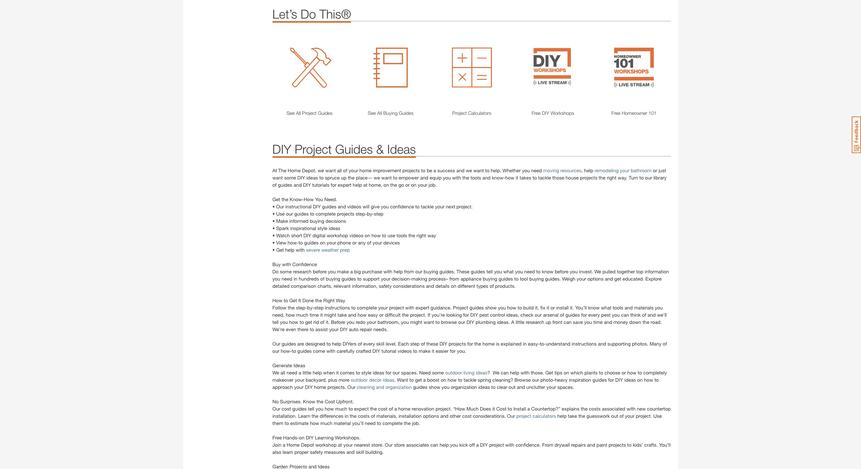 Task type: vqa. For each thing, say whether or not it's contained in the screenshot.
the right We
yes



Task type: describe. For each thing, give the bounding box(es) containing it.
feedback link image
[[852, 116, 862, 153]]

you down outdoor living ideas "link"
[[442, 384, 450, 390]]

free hands-on diy learning workshops. join a home depot workshop at your nearest store. our store associates can help you kick off a diy project with confidence. from drywall repairs and paint projects to kids' crafts. you'll also learn proper safety measures and skill building.
[[273, 435, 671, 455]]

0 horizontal spatial we
[[273, 370, 279, 376]]

with inside our guides are designed to help diyers of every skill level. each step of these diy projects for the home is explained in easy-to-understand instructions and supporting photos. many of our how-to guides come with carefully crafted diy tutorial videos to make it easier for you.
[[327, 348, 336, 354]]

get left know-
[[273, 196, 280, 202]]

. want to get a boost on how to tackle spring cleaning? browse our photo-heavy inspiration guides for diy ideas on how to approach your diy home projects. our
[[273, 377, 659, 390]]

of down materials
[[642, 312, 647, 318]]

how inside ?  we can help with those. get tips on which plants to choose or how to completely makeover your backyard, plus more
[[628, 370, 637, 376]]

get down view
[[276, 247, 284, 253]]

1 vertical spatial time
[[594, 319, 603, 325]]

workshop inside the free hands-on diy learning workshops. join a home depot workshop at your nearest store. our store associates can help you kick off a diy project with confidence. from drywall repairs and paint projects to kids' crafts. you'll also learn proper safety measures and skill building.
[[316, 442, 337, 448]]

how inside get the know-how you need. • our instructional diy guides and videos will give you confidence to tackle your next project. • use our guides to complete projects step-by-step • make informed buying decisions • spark inspirational style ideas • watch short diy digital workshop videos on how to use tools the right way • view how-to guides on your phone or any of your devices • get help with severe weather prep
[[304, 196, 314, 202]]

project calculators image
[[435, 32, 509, 106]]

job. inside help take the guesswork out of your project. use them to estimate how much material you'll need to complete the job.
[[412, 420, 420, 426]]

see all buying guides image
[[354, 32, 428, 106]]

tackle inside . want to get a boost on how to tackle spring cleaning? browse our photo-heavy inspiration guides for diy ideas on how to approach your diy home projects. our
[[464, 377, 477, 383]]

2 • from the top
[[273, 211, 275, 217]]

our inside get the know-how you need. • our instructional diy guides and videos will give you confidence to tackle your next project. • use our guides to complete projects step-by-step • make informed buying decisions • spark inspirational style ideas • watch short diy digital workshop videos on how to use tools the right way • view how-to guides on your phone or any of your devices • get help with severe weather prep
[[286, 211, 293, 217]]

we all need a little help when it comes to style ideas for our spaces. need some outdoor living ideas
[[273, 370, 488, 376]]

home inside our guides are designed to help diyers of every skill level. each step of these diy projects for the home is explained in easy-to-understand instructions and supporting photos. many of our how-to guides come with carefully crafted diy tutorial videos to make it easier for you.
[[483, 341, 495, 347]]

guides left are
[[282, 341, 296, 347]]

depot,
[[302, 167, 317, 173]]

0 vertical spatial costs
[[589, 406, 601, 412]]

how up ideas,
[[507, 305, 517, 311]]

way
[[428, 232, 436, 238]]

101
[[649, 110, 657, 116]]

want up spruce
[[326, 167, 336, 173]]

0 horizontal spatial it.
[[326, 319, 330, 325]]

guides up save
[[566, 312, 580, 318]]

on inside the free hands-on diy learning workshops. join a home depot workshop at your nearest store. our store associates can help you kick off a diy project with confidence. from drywall repairs and paint projects to kids' crafts. you'll also learn proper safety measures and skill building.
[[299, 435, 305, 441]]

projects.
[[328, 384, 346, 390]]

tool
[[520, 276, 528, 282]]

informed
[[290, 218, 309, 224]]

your down "invest."
[[577, 276, 587, 282]]

diy left tutorials
[[303, 182, 311, 188]]

1 vertical spatial style
[[362, 370, 372, 376]]

and down nearest
[[347, 449, 355, 455]]

right inside "or just want some diy ideas to spruce up the place— we want to empower and equip you with the tools and know-how it takes to tackle those house projects the right way. turn to our library of guides and diy tutorials for expert help at home, on the go or on your job."
[[607, 175, 617, 181]]

need,
[[273, 312, 285, 318]]

install
[[557, 305, 569, 311]]

1 vertical spatial videos
[[350, 232, 364, 238]]

buying up process–
[[424, 269, 438, 274]]

our inside the free hands-on diy learning workshops. join a home depot workshop at your nearest store. our store associates can help you kick off a diy project with confidence. from drywall repairs and paint projects to kids' crafts. you'll also learn proper safety measures and skill building.
[[385, 442, 393, 448]]

you up the weigh
[[570, 269, 578, 274]]

carefully
[[337, 348, 355, 354]]

how up redo
[[358, 312, 367, 318]]

diy left tutorial
[[373, 348, 380, 354]]

the down at the home depot, we want all of your home improvement projects to be a success and we want to help. whether you need moving resources , help remodeling your bathroom
[[463, 175, 469, 181]]

0 horizontal spatial show
[[429, 384, 441, 390]]

little inside how to get it done the right way follow the step-by-step instructions to complete your project with expert guidance. project guides show you how to build it, fix it or install it. you'll know what tools and materials you need, how much time it might take and how easy or difficult the project. if you're looking for diy pest control ideas, check our arsenal of guides for every pest you can think of and we'll tell you how to get rid of it. before you redo your bathroom, you might want to browse our diy plumbing ideas. a little research up front can save you time and money down the road. we're even there to assist your diy auto repair needs.
[[516, 319, 525, 325]]

generate ideas
[[273, 362, 305, 368]]

and down process–
[[426, 283, 434, 289]]

next
[[446, 204, 455, 209]]

at inside the free hands-on diy learning workshops. join a home depot workshop at your nearest store. our store associates can help you kick off a diy project with confidence. from drywall repairs and paint projects to kids' crafts. you'll also learn proper safety measures and skill building.
[[338, 442, 342, 448]]

project inside how to get it done the right way follow the step-by-step instructions to complete your project with expert guidance. project guides show you how to build it, fix it or install it. you'll know what tools and materials you need, how much time it might take and how easy or difficult the project. if you're looking for diy pest control ideas, check our arsenal of guides for every pest you can think of and we'll tell you how to get rid of it. before you redo your bathroom, you might want to browse our diy plumbing ideas. a little research up front can save you time and money down the road. we're even there to assist your diy auto repair needs.
[[453, 305, 468, 311]]

2 before from the left
[[555, 269, 569, 274]]

2 horizontal spatial cost
[[463, 413, 472, 419]]

way.
[[618, 175, 628, 181]]

want left help.
[[474, 167, 484, 173]]

or inside get the know-how you need. • our instructional diy guides and videos will give you confidence to tackle your next project. • use our guides to complete projects step-by-step • make informed buying decisions • spark inspirational style ideas • watch short diy digital workshop videos on how to use tools the right way • view how-to guides on your phone or any of your devices • get help with severe weather prep
[[353, 240, 357, 246]]

the inside our guides are designed to help diyers of every skill level. each step of these diy projects for the home is explained in easy-to-understand instructions and supporting photos. many of our how-to guides come with carefully crafted diy tutorial videos to make it easier for you.
[[475, 341, 481, 347]]

guides up severe
[[304, 240, 319, 246]]

1 organization from the left
[[386, 384, 412, 390]]

how right need,
[[286, 312, 295, 318]]

just
[[659, 167, 667, 173]]

projects inside "or just want some diy ideas to spruce up the place— we want to empower and equip you with the tools and know-how it takes to tackle those house projects the right way. turn to our library of guides and diy tutorials for expert help at home, on the go or on your job."
[[580, 175, 598, 181]]

whether
[[503, 167, 521, 173]]

of right many on the right
[[663, 341, 667, 347]]

are
[[298, 341, 304, 347]]

need inside help take the guesswork out of your project. use them to estimate how much material you'll need to complete the job.
[[365, 420, 376, 426]]

much
[[467, 406, 479, 412]]

buy with confidence do some research before you make a big purchase with help from our buying guides. these guides tell you what you need to know before you invest. we pulled together top information you need in hundreds of buying guides to support your decision-making process– from appliance buying guides to tool buying guides. weigh your options and get educated. explore detailed comparison charts, relevant information, safety considerations and details on different types of products.
[[273, 261, 669, 289]]

options inside our cost guides tell you how much to expect the cost of a home renovation project. "how much does it cost to install a countertop?" explains the costs associated with new countertop installation. learn the differences in the costs of materials, installation options and other cost considerations. our
[[423, 413, 439, 419]]

?
[[488, 370, 490, 376]]

diy down you
[[313, 204, 321, 209]]

inspiration
[[569, 377, 591, 383]]

your right support
[[381, 276, 391, 282]]

1 horizontal spatial do
[[301, 7, 316, 21]]

projects inside our guides are designed to help diyers of every skill level. each step of these diy projects for the home is explained in easy-to-understand instructions and supporting photos. many of our how-to guides come with carefully crafted diy tutorial videos to make it easier for you.
[[449, 341, 466, 347]]

ideas down spring
[[479, 384, 490, 390]]

a right the install
[[528, 406, 530, 412]]

project inside the free hands-on diy learning workshops. join a home depot workshop at your nearest store. our store associates can help you kick off a diy project with confidence. from drywall repairs and paint projects to kids' crafts. you'll also learn proper safety measures and skill building.
[[489, 442, 504, 448]]

it up assist
[[320, 312, 323, 318]]

unclutter
[[527, 384, 546, 390]]

and left "money"
[[604, 319, 612, 325]]

join
[[273, 442, 282, 448]]

every inside how to get it done the right way follow the step-by-step instructions to complete your project with expert guidance. project guides show you how to build it, fix it or install it. you'll know what tools and materials you need, how much time it might take and how easy or difficult the project. if you're looking for diy pest control ideas, check our arsenal of guides for every pest you can think of and we'll tell you how to get rid of it. before you redo your bathroom, you might want to browse our diy plumbing ideas. a little research up front can save you time and money down the road. we're even there to assist your diy auto repair needs.
[[589, 312, 600, 318]]

understand
[[546, 341, 571, 347]]

see all project guides link
[[273, 109, 347, 117]]

when
[[323, 370, 335, 376]]

redo
[[356, 319, 366, 325]]

control
[[490, 312, 505, 318]]

guides for see all project guides
[[318, 110, 333, 116]]

the left "right"
[[315, 297, 322, 303]]

get inside how to get it done the right way follow the step-by-step instructions to complete your project with expert guidance. project guides show you how to build it, fix it or install it. you'll know what tools and materials you need, how much time it might take and how easy or difficult the project. if you're looking for diy pest control ideas, check our arsenal of guides for every pest you can think of and we'll tell you how to get rid of it. before you redo your bathroom, you might want to browse our diy plumbing ideas. a little research up front can save you time and money down the road. we're even there to assist your diy auto repair needs.
[[305, 319, 312, 325]]

charts,
[[318, 283, 332, 289]]

diy inside free diy workshops link
[[542, 110, 550, 116]]

guides down need.
[[322, 204, 337, 209]]

ideas up spring
[[476, 370, 488, 376]]

completely
[[644, 370, 667, 376]]

you up charts,
[[328, 269, 336, 274]]

down
[[630, 319, 642, 325]]

be
[[427, 167, 432, 173]]

associated
[[602, 406, 626, 412]]

a inside . want to get a boost on how to tackle spring cleaning? browse our photo-heavy inspiration guides for diy ideas on how to approach your diy home projects. our
[[423, 377, 426, 383]]

and left know-
[[483, 175, 491, 181]]

and down pulled
[[605, 276, 613, 282]]

outdoor decor ideas
[[351, 377, 395, 383]]

the left way
[[409, 232, 415, 238]]

and down the decor
[[376, 384, 384, 390]]

for inside "or just want some diy ideas to spruce up the place— we want to empower and equip you with the tools and know-how it takes to tackle those house projects the right way. turn to our library of guides and diy tutorials for expert help at home, on the go or on your job."
[[331, 182, 337, 188]]

boost
[[427, 377, 440, 383]]

on right home,
[[384, 182, 389, 188]]

style inside get the know-how you need. • our instructional diy guides and videos will give you confidence to tackle your next project. • use our guides to complete projects step-by-step • make informed buying decisions • spark inspirational style ideas • watch short diy digital workshop videos on how to use tools the right way • view how-to guides on your phone or any of your devices • get help with severe weather prep
[[318, 225, 328, 231]]

project. inside our cost guides tell you how much to expect the cost of a home renovation project. "how much does it cost to install a countertop?" explains the costs associated with new countertop installation. learn the differences in the costs of materials, installation options and other cost considerations. our
[[436, 406, 452, 412]]

place—
[[356, 175, 373, 181]]

does
[[480, 406, 491, 412]]

diy down backyard,
[[305, 384, 313, 390]]

guides inside "or just want some diy ideas to spruce up the place— we want to empower and equip you with the tools and know-how it takes to tackle those house projects the right way. turn to our library of guides and diy tutorials for expert help at home, on the go or on your job."
[[278, 182, 292, 188]]

step for right
[[314, 305, 324, 311]]

your down 'easy' in the left bottom of the page
[[367, 319, 376, 325]]

of left the these at the bottom of the page
[[421, 341, 425, 347]]

you right bathroom,
[[401, 319, 409, 325]]

0 horizontal spatial might
[[324, 312, 336, 318]]

a up materials,
[[395, 406, 397, 412]]

workshop inside get the know-how you need. • our instructional diy guides and videos will give you confidence to tackle your next project. • use our guides to complete projects step-by-step • make informed buying decisions • spark inspirational style ideas • watch short diy digital workshop videos on how to use tools the right way • view how-to guides on your phone or any of your devices • get help with severe weather prep
[[327, 232, 348, 238]]

free homeowner 101
[[612, 110, 657, 116]]

know
[[303, 399, 315, 404]]

7 • from the top
[[273, 247, 275, 253]]

some inside "or just want some diy ideas to spruce up the place— we want to empower and equip you with the tools and know-how it takes to tackle those house projects the right way. turn to our library of guides and diy tutorials for expert help at home, on the go or on your job."
[[284, 175, 296, 181]]

or right 'easy' in the left bottom of the page
[[380, 312, 384, 318]]

this®
[[320, 7, 351, 21]]

the right difficult
[[402, 312, 409, 318]]

comes
[[340, 370, 355, 376]]

with right buy
[[282, 261, 291, 267]]

2 pest from the left
[[602, 312, 611, 318]]

the
[[279, 167, 287, 173]]

depot
[[301, 442, 314, 448]]

makeover
[[273, 377, 294, 383]]

appliance
[[461, 276, 482, 282]]

if
[[428, 312, 431, 318]]

you up products.
[[494, 269, 502, 274]]

project. inside how to get it done the right way follow the step-by-step instructions to complete your project with expert guidance. project guides show you how to build it, fix it or install it. you'll know what tools and materials you need, how much time it might take and how easy or difficult the project. if you're looking for diy pest control ideas, check our arsenal of guides for every pest you can think of and we'll tell you how to get rid of it. before you redo your bathroom, you might want to browse our diy plumbing ideas. a little research up front can save you time and money down the road. we're even there to assist your diy auto repair needs.
[[410, 312, 427, 318]]

can right the front
[[564, 319, 572, 325]]

help right ,
[[584, 167, 594, 173]]

help up backyard,
[[313, 370, 322, 376]]

see for see all buying guides
[[368, 110, 376, 116]]

right
[[323, 297, 335, 303]]

how inside "or just want some diy ideas to spruce up the place— we want to empower and equip you with the tools and know-how it takes to tackle those house projects the right way. turn to our library of guides and diy tutorials for expert help at home, on the go or on your job."
[[506, 175, 515, 181]]

install
[[514, 406, 526, 412]]

guides down boost
[[413, 384, 428, 390]]

know inside buy with confidence do some research before you make a big purchase with help from our buying guides. these guides tell you what you need to know before you invest. we pulled together top information you need in hundreds of buying guides to support your decision-making process– from appliance buying guides to tool buying guides. weigh your options and get educated. explore detailed comparison charts, relevant information, safety considerations and details on different types of products.
[[542, 269, 554, 274]]

you.
[[457, 348, 466, 354]]

your down before in the left of the page
[[329, 326, 339, 332]]

free homeowner 101 image
[[597, 32, 672, 106]]

repair
[[360, 326, 372, 332]]

the right expect
[[370, 406, 377, 412]]

diyers
[[343, 341, 357, 347]]

view
[[276, 240, 286, 246]]

takes
[[520, 175, 532, 181]]

which
[[571, 370, 583, 376]]

and inside our cost guides tell you how much to expect the cost of a home renovation project. "how much does it cost to install a countertop?" explains the costs associated with new countertop installation. learn the differences in the costs of materials, installation options and other cost considerations. our
[[441, 413, 449, 419]]

the right explains
[[581, 406, 588, 412]]

we inside buy with confidence do some research before you make a big purchase with help from our buying guides. these guides tell you what you need to know before you invest. we pulled together top information you need in hundreds of buying guides to support your decision-making process– from appliance buying guides to tool buying guides. weigh your options and get educated. explore detailed comparison charts, relevant information, safety considerations and details on different types of products.
[[595, 269, 601, 274]]

a down generate ideas
[[299, 370, 301, 376]]

project calculators link
[[435, 109, 509, 117]]

ideas inside . want to get a boost on how to tackle spring cleaning? browse our photo-heavy inspiration guides for diy ideas on how to approach your diy home projects. our
[[625, 377, 636, 383]]

?  we can help with those. get tips on which plants to choose or how to completely makeover your backyard, plus more
[[273, 370, 667, 383]]

1 vertical spatial ideas
[[294, 362, 305, 368]]

0 vertical spatial all
[[337, 167, 342, 173]]

a right off
[[476, 442, 479, 448]]

0 vertical spatial outdoor
[[445, 370, 462, 376]]

purchase
[[362, 269, 382, 274]]

want down the improvement
[[382, 175, 392, 181]]

with inside the free hands-on diy learning workshops. join a home depot workshop at your nearest store. our store associates can help you kick off a diy project with confidence. from drywall repairs and paint projects to kids' crafts. you'll also learn proper safety measures and skill building.
[[506, 442, 515, 448]]

your up way.
[[620, 167, 630, 173]]

explains
[[562, 406, 580, 412]]

need up detailed
[[282, 276, 292, 282]]

1 horizontal spatial might
[[410, 319, 423, 325]]

0 vertical spatial time
[[310, 312, 319, 318]]

house
[[566, 175, 579, 181]]

it,
[[535, 305, 539, 311]]

free diy workshops
[[532, 110, 574, 116]]

diy up 'depot' at the left bottom of page
[[306, 435, 314, 441]]

it inside "or just want some diy ideas to spruce up the place— we want to empower and equip you with the tools and know-how it takes to tackle those house projects the right way. turn to our library of guides and diy tutorials for expert help at home, on the go or on your job."
[[516, 175, 519, 181]]

our inside buy with confidence do some research before you make a big purchase with help from our buying guides. these guides tell you what you need to know before you invest. we pulled together top information you need in hundreds of buying guides to support your decision-making process– from appliance buying guides to tool buying guides. weigh your options and get educated. explore detailed comparison charts, relevant information, safety considerations and details on different types of products.
[[416, 269, 423, 274]]

guides up relevant
[[342, 276, 356, 282]]

the right know
[[317, 399, 324, 404]]

on right boost
[[441, 377, 446, 383]]

the right the learn
[[312, 413, 319, 419]]

6 • from the top
[[273, 240, 275, 246]]

in inside our cost guides tell you how much to expect the cost of a home renovation project. "how much does it cost to install a countertop?" explains the costs associated with new countertop installation. learn the differences in the costs of materials, installation options and other cost considerations. our
[[345, 413, 349, 419]]

can up "money"
[[621, 312, 629, 318]]

1 horizontal spatial from
[[450, 276, 460, 282]]

for up cleaning and organization link
[[386, 370, 392, 376]]

you right save
[[585, 319, 592, 325]]

help inside "or just want some diy ideas to spruce up the place— we want to empower and equip you with the tools and know-how it takes to tackle those house projects the right way. turn to our library of guides and diy tutorials for expert help at home, on the go or on your job."
[[353, 182, 362, 188]]

you up tool
[[515, 269, 523, 274]]

see all project guides image
[[273, 32, 347, 106]]

free for free homeowner 101
[[612, 110, 621, 116]]

make inside buy with confidence do some research before you make a big purchase with help from our buying guides. these guides tell you what you need to know before you invest. we pulled together top information you need in hundreds of buying guides to support your decision-making process– from appliance buying guides to tool buying guides. weigh your options and get educated. explore detailed comparison charts, relevant information, safety considerations and details on different types of products.
[[337, 269, 349, 274]]

tell inside how to get it done the right way follow the step-by-step instructions to complete your project with expert guidance. project guides show you how to build it, fix it or install it. you'll know what tools and materials you need, how much time it might take and how easy or difficult the project. if you're looking for diy pest control ideas, check our arsenal of guides for every pest you can think of and we'll tell you how to get rid of it. before you redo your bathroom, you might want to browse our diy plumbing ideas. a little research up front can save you time and money down the road. we're even there to assist your diy auto repair needs.
[[273, 319, 279, 325]]

1 horizontal spatial ideas
[[387, 142, 416, 156]]

diy down choose at right bottom
[[616, 377, 623, 383]]

by- inside how to get it done the right way follow the step-by-step instructions to complete your project with expert guidance. project guides show you how to build it, fix it or install it. you'll know what tools and materials you need, how much time it might take and how easy or difficult the project. if you're looking for diy pest control ideas, check our arsenal of guides for every pest you can think of and we'll tell you how to get rid of it. before you redo your bathroom, you might want to browse our diy plumbing ideas. a little research up front can save you time and money down the road. we're even there to assist your diy auto repair needs.
[[307, 305, 314, 311]]

types
[[477, 283, 489, 289]]

our down looking
[[458, 319, 465, 325]]

it inside our guides are designed to help diyers of every skill level. each step of these diy projects for the home is explained in easy-to-understand instructions and supporting photos. many of our how-to guides come with carefully crafted diy tutorial videos to make it easier for you.
[[432, 348, 435, 354]]

guides up plumbing
[[470, 305, 484, 311]]

homeowner
[[622, 110, 648, 116]]

take inside help take the guesswork out of your project. use them to estimate how much material you'll need to complete the job.
[[568, 413, 577, 419]]

safety inside buy with confidence do some research before you make a big purchase with help from our buying guides. these guides tell you what you need to know before you invest. we pulled together top information you need in hundreds of buying guides to support your decision-making process– from appliance buying guides to tool buying guides. weigh your options and get educated. explore detailed comparison charts, relevant information, safety considerations and details on different types of products.
[[379, 283, 392, 289]]

of right types
[[490, 283, 494, 289]]

buying up charts,
[[326, 276, 340, 282]]

on down digital
[[320, 240, 326, 246]]

your inside "or just want some diy ideas to spruce up the place— we want to empower and equip you with the tools and know-how it takes to tackle those house projects the right way. turn to our library of guides and diy tutorials for expert help at home, on the go or on your job."
[[418, 182, 427, 188]]

the left the place— at left top
[[348, 175, 355, 181]]

need left "moving"
[[532, 167, 542, 173]]

research inside buy with confidence do some research before you make a big purchase with help from our buying guides. these guides tell you what you need to know before you invest. we pulled together top information you need in hundreds of buying guides to support your decision-making process– from appliance buying guides to tool buying guides. weigh your options and get educated. explore detailed comparison charts, relevant information, safety considerations and details on different types of products.
[[293, 269, 312, 274]]

0 horizontal spatial cost
[[282, 406, 291, 412]]

of down install
[[560, 312, 564, 318]]

see all project guides
[[287, 110, 333, 116]]

comparison
[[291, 283, 316, 289]]

buying right tool
[[530, 276, 544, 282]]

of down diy project guides & ideas
[[343, 167, 348, 173]]

weigh
[[562, 276, 576, 282]]

to-
[[540, 341, 546, 347]]

of up materials,
[[389, 406, 393, 412]]

store.
[[372, 442, 384, 448]]

and up know-
[[294, 182, 302, 188]]

1 horizontal spatial cost
[[378, 406, 388, 412]]

0 horizontal spatial out
[[509, 384, 516, 390]]

it right fix
[[547, 305, 550, 311]]

you up auto on the left bottom
[[347, 319, 355, 325]]

auto
[[349, 326, 359, 332]]

pulled
[[603, 269, 616, 274]]

to inside the free hands-on diy learning workshops. join a home depot workshop at your nearest store. our store associates can help you kick off a diy project with confidence. from drywall repairs and paint projects to kids' crafts. you'll also learn proper safety measures and skill building.
[[628, 442, 632, 448]]

research inside how to get it done the right way follow the step-by-step instructions to complete your project with expert guidance. project guides show you how to build it, fix it or install it. you'll know what tools and materials you need, how much time it might take and how easy or difficult the project. if you're looking for diy pest control ideas, check our arsenal of guides for every pest you can think of and we'll tell you how to get rid of it. before you redo your bathroom, you might want to browse our diy plumbing ideas. a little research up front can save you time and money down the road. we're even there to assist your diy auto repair needs.
[[526, 319, 545, 325]]

1 vertical spatial outdoor
[[351, 377, 368, 383]]

tackle inside get the know-how you need. • our instructional diy guides and videos will give you confidence to tackle your next project. • use our guides to complete projects step-by-step • make informed buying decisions • spark inspirational style ideas • watch short diy digital workshop videos on how to use tools the right way • view how-to guides on your phone or any of your devices • get help with severe weather prep
[[421, 204, 434, 209]]

the down explains
[[579, 413, 586, 419]]

also
[[273, 449, 281, 455]]

2 vertical spatial some
[[432, 370, 444, 376]]

diy project guides & ideas
[[273, 142, 416, 156]]

make inside our guides are designed to help diyers of every skill level. each step of these diy projects for the home is explained in easy-to-understand instructions and supporting photos. many of our how-to guides come with carefully crafted diy tutorial videos to make it easier for you.
[[419, 348, 431, 354]]

it inside our cost guides tell you how much to expect the cost of a home renovation project. "how much does it cost to install a countertop?" explains the costs associated with new countertop installation. learn the differences in the costs of materials, installation options and other cost considerations. our
[[493, 406, 495, 412]]

library
[[654, 175, 667, 181]]

come
[[313, 348, 325, 354]]

of up charts,
[[320, 276, 325, 282]]

you inside the free hands-on diy learning workshops. join a home depot workshop at your nearest store. our store associates can help you kick off a diy project with confidence. from drywall repairs and paint projects to kids' crafts. you'll also learn proper safety measures and skill building.
[[450, 442, 458, 448]]

0 horizontal spatial guides.
[[440, 269, 455, 274]]

workshops.
[[335, 435, 361, 441]]

1 vertical spatial little
[[303, 370, 312, 376]]

diy left plumbing
[[467, 319, 475, 325]]

options inside buy with confidence do some research before you make a big purchase with help from our buying guides. these guides tell you what you need to know before you invest. we pulled together top information you need in hundreds of buying guides to support your decision-making process– from appliance buying guides to tool buying guides. weigh your options and get educated. explore detailed comparison charts, relevant information, safety considerations and details on different types of products.
[[588, 276, 604, 282]]

get inside ?  we can help with those. get tips on which plants to choose or how to completely makeover your backyard, plus more
[[546, 370, 553, 376]]

0 vertical spatial from
[[404, 269, 414, 274]]

5 • from the top
[[273, 232, 275, 238]]

1 horizontal spatial it.
[[570, 305, 574, 311]]

1 • from the top
[[273, 204, 275, 209]]

digital
[[313, 232, 326, 238]]

diy right off
[[480, 442, 488, 448]]

home,
[[369, 182, 382, 188]]

process–
[[429, 276, 448, 282]]

help take the guesswork out of your project. use them to estimate how much material you'll need to complete the job.
[[273, 413, 662, 426]]

a right join
[[283, 442, 285, 448]]

0 horizontal spatial we
[[318, 167, 324, 173]]

you inside get the know-how you need. • our instructional diy guides and videos will give you confidence to tackle your next project. • use our guides to complete projects step-by-step • make informed buying decisions • spark inspirational style ideas • watch short diy digital workshop videos on how to use tools the right way • view how-to guides on your phone or any of your devices • get help with severe weather prep
[[381, 204, 389, 209]]

,
[[582, 167, 583, 173]]

2 horizontal spatial project
[[517, 413, 532, 419]]

diy down "inspirational"
[[304, 232, 311, 238]]

what inside how to get it done the right way follow the step-by-step instructions to complete your project with expert guidance. project guides show you how to build it, fix it or install it. you'll know what tools and materials you need, how much time it might take and how easy or difficult the project. if you're looking for diy pest control ideas, check our arsenal of guides for every pest you can think of and we'll tell you how to get rid of it. before you redo your bathroom, you might want to browse our diy plumbing ideas. a little research up front can save you time and money down the road. we're even there to assist your diy auto repair needs.
[[601, 305, 612, 311]]

how- inside get the know-how you need. • our instructional diy guides and videos will give you confidence to tackle your next project. • use our guides to complete projects step-by-step • make informed buying decisions • spark inspirational style ideas • watch short diy digital workshop videos on how to use tools the right way • view how-to guides on your phone or any of your devices • get help with severe weather prep
[[288, 240, 299, 246]]

our down it,
[[535, 312, 542, 318]]

need down generate ideas
[[287, 370, 297, 376]]

the down "remodeling"
[[599, 175, 606, 181]]

much inside how to get it done the right way follow the step-by-step instructions to complete your project with expert guidance. project guides show you how to build it, fix it or install it. you'll know what tools and materials you need, how much time it might take and how easy or difficult the project. if you're looking for diy pest control ideas, check our arsenal of guides for every pest you can think of and we'll tell you how to get rid of it. before you redo your bathroom, you might want to browse our diy plumbing ideas. a little research up front can save you time and money down the road. we're even there to assist your diy auto repair needs.
[[296, 312, 308, 318]]

by- inside get the know-how you need. • our instructional diy guides and videos will give you confidence to tackle your next project. • use our guides to complete projects step-by-step • make informed buying decisions • spark inspirational style ideas • watch short diy digital workshop videos on how to use tools the right way • view how-to guides on your phone or any of your devices • get help with severe weather prep
[[367, 211, 374, 217]]

2 horizontal spatial we
[[466, 167, 472, 173]]

skill inside the free hands-on diy learning workshops. join a home depot workshop at your nearest store. our store associates can help you kick off a diy project with confidence. from drywall repairs and paint projects to kids' crafts. you'll also learn proper safety measures and skill building.
[[356, 449, 364, 455]]

your up difficult
[[379, 305, 388, 311]]

these
[[427, 341, 438, 347]]

prep
[[340, 247, 350, 253]]

rid
[[314, 319, 319, 325]]

inspirational
[[290, 225, 316, 231]]

fix
[[541, 305, 546, 311]]

tips
[[555, 370, 563, 376]]

learn
[[298, 413, 310, 419]]

expect
[[354, 406, 369, 412]]

considerations. our
[[473, 413, 515, 419]]

there
[[298, 326, 309, 332]]

you inside "or just want some diy ideas to spruce up the place— we want to empower and equip you with the tools and know-how it takes to tackle those house projects the right way. turn to our library of guides and diy tutorials for expert help at home, on the go or on your job."
[[443, 175, 451, 181]]

home inside our cost guides tell you how much to expect the cost of a home renovation project. "how much does it cost to install a countertop?" explains the costs associated with new countertop installation. learn the differences in the costs of materials, installation options and other cost considerations. our
[[398, 406, 411, 412]]

guides inside . want to get a boost on how to tackle spring cleaning? browse our photo-heavy inspiration guides for diy ideas on how to approach your diy home projects. our
[[593, 377, 607, 383]]

for inside . want to get a boost on how to tackle spring cleaning? browse our photo-heavy inspiration guides for diy ideas on how to approach your diy home projects. our
[[609, 377, 614, 383]]



Task type: locate. For each thing, give the bounding box(es) containing it.
1 horizontal spatial options
[[588, 276, 604, 282]]

and up redo
[[348, 312, 356, 318]]

out
[[509, 384, 516, 390], [612, 413, 618, 419]]

of
[[343, 167, 348, 173], [273, 182, 277, 188], [367, 240, 371, 246], [320, 276, 325, 282], [490, 283, 494, 289], [560, 312, 564, 318], [642, 312, 647, 318], [320, 319, 325, 325], [358, 341, 362, 347], [421, 341, 425, 347], [663, 341, 667, 347], [389, 406, 393, 412], [371, 413, 375, 419], [620, 413, 624, 419]]

want down if
[[424, 319, 434, 325]]

0 vertical spatial show
[[485, 305, 497, 311]]

on inside ?  we can help with those. get tips on which plants to choose or how to completely makeover your backyard, plus more
[[564, 370, 569, 376]]

project.
[[457, 204, 473, 209], [410, 312, 427, 318], [436, 406, 452, 412], [636, 413, 652, 419]]

all for buying
[[377, 110, 382, 116]]

free inside free diy workshops link
[[532, 110, 541, 116]]

projects
[[403, 167, 420, 173], [580, 175, 598, 181], [337, 211, 355, 217], [449, 341, 466, 347], [609, 442, 626, 448]]

help inside ?  we can help with those. get tips on which plants to choose or how to completely makeover your backyard, plus more
[[510, 370, 519, 376]]

tools inside how to get it done the right way follow the step-by-step instructions to complete your project with expert guidance. project guides show you how to build it, fix it or install it. you'll know what tools and materials you need, how much time it might take and how easy or difficult the project. if you're looking for diy pest control ideas, check our arsenal of guides for every pest you can think of and we'll tell you how to get rid of it. before you redo your bathroom, you might want to browse our diy plumbing ideas. a little research up front can save you time and money down the road. we're even there to assist your diy auto repair needs.
[[613, 305, 624, 311]]

how down outdoor living ideas "link"
[[448, 377, 457, 383]]

1 horizontal spatial we
[[595, 269, 601, 274]]

1 vertical spatial use
[[654, 413, 662, 419]]

no surprises. know the cost upfront.
[[273, 399, 354, 404]]

plus
[[328, 377, 337, 383]]

2 vertical spatial tools
[[613, 305, 624, 311]]

on up 'depot' at the left bottom of page
[[299, 435, 305, 441]]

diy up easier
[[440, 341, 448, 347]]

empower
[[399, 175, 419, 181]]

with inside "or just want some diy ideas to spruce up the place— we want to empower and equip you with the tools and know-how it takes to tackle those house projects the right way. turn to our library of guides and diy tutorials for expert help at home, on the go or on your job."
[[452, 175, 461, 181]]

and inside get the know-how you need. • our instructional diy guides and videos will give you confidence to tackle your next project. • use our guides to complete projects step-by-step • make informed buying decisions • spark inspirational style ideas • watch short diy digital workshop videos on how to use tools the right way • view how-to guides on your phone or any of your devices • get help with severe weather prep
[[338, 204, 346, 209]]

use inside help take the guesswork out of your project. use them to estimate how much material you'll need to complete the job.
[[654, 413, 662, 419]]

1 horizontal spatial style
[[362, 370, 372, 376]]

buying
[[310, 218, 324, 224], [424, 269, 438, 274], [326, 276, 340, 282], [483, 276, 498, 282], [530, 276, 544, 282]]

0 vertical spatial take
[[338, 312, 347, 318]]

1 see from the left
[[287, 110, 295, 116]]

how- up generate ideas
[[281, 348, 292, 354]]

step inside our guides are designed to help diyers of every skill level. each step of these diy projects for the home is explained in easy-to-understand instructions and supporting photos. many of our how-to guides come with carefully crafted diy tutorial videos to make it easier for you.
[[410, 341, 420, 347]]

2 vertical spatial much
[[321, 420, 333, 426]]

1 horizontal spatial you'll
[[660, 442, 671, 448]]

our up making
[[416, 269, 423, 274]]

0 vertical spatial guides.
[[440, 269, 455, 274]]

0 horizontal spatial outdoor
[[351, 377, 368, 383]]

calculators
[[533, 413, 556, 419]]

1 horizontal spatial research
[[526, 319, 545, 325]]

our up make
[[276, 204, 284, 209]]

instructions inside how to get it done the right way follow the step-by-step instructions to complete your project with expert guidance. project guides show you how to build it, fix it or install it. you'll know what tools and materials you need, how much time it might take and how easy or difficult the project. if you're looking for diy pest control ideas, check our arsenal of guides for every pest you can think of and we'll tell you how to get rid of it. before you redo your bathroom, you might want to browse our diy plumbing ideas. a little research up front can save you time and money down the road. we're even there to assist your diy auto repair needs.
[[325, 305, 350, 311]]

by-
[[367, 211, 374, 217], [307, 305, 314, 311]]

guides down the the
[[278, 182, 292, 188]]

1 horizontal spatial job.
[[429, 182, 437, 188]]

help left kick
[[440, 442, 449, 448]]

for left is
[[468, 341, 473, 347]]

for right looking
[[463, 312, 469, 318]]

1 horizontal spatial complete
[[357, 305, 377, 311]]

0 horizontal spatial style
[[318, 225, 328, 231]]

research down the confidence
[[293, 269, 312, 274]]

out right the clear
[[509, 384, 516, 390]]

of down at
[[273, 182, 277, 188]]

0 vertical spatial use
[[276, 211, 285, 217]]

you right the give
[[381, 204, 389, 209]]

tools inside "or just want some diy ideas to spruce up the place— we want to empower and equip you with the tools and know-how it takes to tackle those house projects the right way. turn to our library of guides and diy tutorials for expert help at home, on the go or on your job."
[[471, 175, 481, 181]]

costs
[[589, 406, 601, 412], [358, 413, 370, 419]]

help inside the free hands-on diy learning workshops. join a home depot workshop at your nearest store. our store associates can help you kick off a diy project with confidence. from drywall repairs and paint projects to kids' crafts. you'll also learn proper safety measures and skill building.
[[440, 442, 449, 448]]

every
[[589, 312, 600, 318], [364, 341, 375, 347]]

help up decision-
[[394, 269, 403, 274]]

the down "installation"
[[404, 420, 411, 426]]

learn
[[283, 449, 293, 455]]

and inside our guides are designed to help diyers of every skill level. each step of these diy projects for the home is explained in easy-to-understand instructions and supporting photos. many of our how-to guides come with carefully crafted diy tutorial videos to make it easier for you.
[[598, 341, 606, 347]]

style up the outdoor decor ideas link
[[362, 370, 372, 376]]

instructions inside our guides are designed to help diyers of every skill level. each step of these diy projects for the home is explained in easy-to-understand instructions and supporting photos. many of our how-to guides come with carefully crafted diy tutorial videos to make it easier for you.
[[572, 341, 597, 347]]

kids'
[[633, 442, 643, 448]]

free up join
[[273, 435, 282, 441]]

1 before from the left
[[313, 269, 327, 274]]

differences
[[320, 413, 344, 419]]

1 vertical spatial instructions
[[572, 341, 597, 347]]

1 vertical spatial costs
[[358, 413, 370, 419]]

2 see from the left
[[368, 110, 376, 116]]

materials,
[[377, 413, 398, 419]]

videos
[[347, 204, 361, 209], [350, 232, 364, 238], [398, 348, 412, 354]]

you down success
[[443, 175, 451, 181]]

details
[[436, 283, 450, 289]]

0 vertical spatial videos
[[347, 204, 361, 209]]

or inside ?  we can help with those. get tips on which plants to choose or how to completely makeover your backyard, plus more
[[622, 370, 626, 376]]

buying inside get the know-how you need. • our instructional diy guides and videos will give you confidence to tackle your next project. • use our guides to complete projects step-by-step • make informed buying decisions • spark inspirational style ideas • watch short diy digital workshop videos on how to use tools the right way • view how-to guides on your phone or any of your devices • get help with severe weather prep
[[310, 218, 324, 224]]

spaces. down heavy
[[558, 384, 574, 390]]

all
[[296, 110, 301, 116], [377, 110, 382, 116]]

free for free diy workshops
[[532, 110, 541, 116]]

project inside how to get it done the right way follow the step-by-step instructions to complete your project with expert guidance. project guides show you how to build it, fix it or install it. you'll know what tools and materials you need, how much time it might take and how easy or difficult the project. if you're looking for diy pest control ideas, check our arsenal of guides for every pest you can think of and we'll tell you how to get rid of it. before you redo your bathroom, you might want to browse our diy plumbing ideas. a little research up front can save you time and money down the road. we're even there to assist your diy auto repair needs.
[[389, 305, 404, 311]]

our inside . want to get a boost on how to tackle spring cleaning? browse our photo-heavy inspiration guides for diy ideas on how to approach your diy home projects. our
[[532, 377, 539, 383]]

0 vertical spatial you'll
[[576, 305, 587, 311]]

ideas inside "or just want some diy ideas to spruce up the place— we want to empower and equip you with the tools and know-how it takes to tackle those house projects the right way. turn to our library of guides and diy tutorials for expert help at home, on the go or on your job."
[[307, 175, 318, 181]]

want down at
[[273, 175, 283, 181]]

tell down know
[[308, 406, 314, 412]]

help down explains
[[558, 413, 567, 419]]

1 horizontal spatial what
[[601, 305, 612, 311]]

0 vertical spatial much
[[296, 312, 308, 318]]

0 horizontal spatial tackle
[[421, 204, 434, 209]]

ideas down depot,
[[307, 175, 318, 181]]

little up backyard,
[[303, 370, 312, 376]]

0 vertical spatial know
[[542, 269, 554, 274]]

it. right install
[[570, 305, 574, 311]]

0 horizontal spatial get
[[305, 319, 312, 325]]

job. inside "or just want some diy ideas to spruce up the place— we want to empower and equip you with the tools and know-how it takes to tackle those house projects the right way. turn to our library of guides and diy tutorials for expert help at home, on the go or on your job."
[[429, 182, 437, 188]]

1 horizontal spatial little
[[516, 319, 525, 325]]

projects up empower
[[403, 167, 420, 173]]

1 vertical spatial out
[[612, 413, 618, 419]]

with left severe
[[296, 247, 305, 253]]

1 horizontal spatial guides.
[[545, 276, 561, 282]]

in up comparison
[[294, 276, 298, 282]]

get inside how to get it done the right way follow the step-by-step instructions to complete your project with expert guidance. project guides show you how to build it, fix it or install it. you'll know what tools and materials you need, how much time it might take and how easy or difficult the project. if you're looking for diy pest control ideas, check our arsenal of guides for every pest you can think of and we'll tell you how to get rid of it. before you redo your bathroom, you might want to browse our diy plumbing ideas. a little research up front can save you time and money down the road. we're even there to assist your diy auto repair needs.
[[289, 297, 297, 303]]

with up decision-
[[384, 269, 393, 274]]

0 vertical spatial tools
[[471, 175, 481, 181]]

1 vertical spatial all
[[281, 370, 285, 376]]

ideas up cleaning and organization link
[[383, 377, 395, 383]]

you'll inside how to get it done the right way follow the step-by-step instructions to complete your project with expert guidance. project guides show you how to build it, fix it or install it. you'll know what tools and materials you need, how much time it might take and how easy or difficult the project. if you're looking for diy pest control ideas, check our arsenal of guides for every pest you can think of and we'll tell you how to get rid of it. before you redo your bathroom, you might want to browse our diy plumbing ideas. a little research up front can save you time and money down the road. we're even there to assist your diy auto repair needs.
[[576, 305, 587, 311]]

step for diyers
[[410, 341, 420, 347]]

1 horizontal spatial step
[[374, 211, 384, 217]]

diy left workshops
[[542, 110, 550, 116]]

for left you.
[[450, 348, 456, 354]]

from down the these on the bottom of the page
[[450, 276, 460, 282]]

projects down ,
[[580, 175, 598, 181]]

building.
[[366, 449, 384, 455]]

1 horizontal spatial up
[[546, 319, 551, 325]]

our left store on the bottom left
[[385, 442, 393, 448]]

know-
[[492, 175, 506, 181]]

in inside buy with confidence do some research before you make a big purchase with help from our buying guides. these guides tell you what you need to know before you invest. we pulled together top information you need in hundreds of buying guides to support your decision-making process– from appliance buying guides to tool buying guides. weigh your options and get educated. explore detailed comparison charts, relevant information, safety considerations and details on different types of products.
[[294, 276, 298, 282]]

1 vertical spatial get
[[305, 319, 312, 325]]

1 vertical spatial spaces.
[[558, 384, 574, 390]]

0 vertical spatial step-
[[356, 211, 367, 217]]

time
[[310, 312, 319, 318], [594, 319, 603, 325]]

how inside our cost guides tell you how much to expect the cost of a home renovation project. "how much does it cost to install a countertop?" explains the costs associated with new countertop installation. learn the differences in the costs of materials, installation options and other cost considerations. our
[[325, 406, 334, 412]]

0 horizontal spatial what
[[504, 269, 514, 274]]

ideas
[[387, 142, 416, 156], [294, 362, 305, 368]]

our inside "or just want some diy ideas to spruce up the place— we want to empower and equip you with the tools and know-how it takes to tackle those house projects the right way. turn to our library of guides and diy tutorials for expert help at home, on the go or on your job."
[[645, 175, 652, 181]]

guides
[[318, 110, 333, 116], [399, 110, 414, 116], [335, 142, 373, 156]]

outdoor decor ideas link
[[351, 377, 395, 383]]

nearest
[[354, 442, 370, 448]]

your inside ?  we can help with those. get tips on which plants to choose or how to completely makeover your backyard, plus more
[[295, 377, 304, 383]]

the
[[348, 175, 355, 181], [463, 175, 469, 181], [599, 175, 606, 181], [391, 182, 397, 188], [282, 196, 288, 202], [409, 232, 415, 238], [315, 297, 322, 303], [288, 305, 295, 311], [402, 312, 409, 318], [643, 319, 650, 325], [475, 341, 481, 347], [317, 399, 324, 404], [370, 406, 377, 412], [581, 406, 588, 412], [312, 413, 319, 419], [350, 413, 357, 419], [579, 413, 586, 419], [404, 420, 411, 426]]

guides for see all buying guides
[[399, 110, 414, 116]]

1 vertical spatial guides.
[[545, 276, 561, 282]]

of left materials,
[[371, 413, 375, 419]]

research down "check" at the bottom
[[526, 319, 545, 325]]

cost down much
[[463, 413, 472, 419]]

upfront.
[[336, 399, 354, 404]]

0 horizontal spatial cost
[[325, 399, 335, 404]]

all for project
[[296, 110, 301, 116]]

step inside get the know-how you need. • our instructional diy guides and videos will give you confidence to tackle your next project. • use our guides to complete projects step-by-step • make informed buying decisions • spark inspirational style ideas • watch short diy digital workshop videos on how to use tools the right way • view how-to guides on your phone or any of your devices • get help with severe weather prep
[[374, 211, 384, 217]]

get inside . want to get a boost on how to tackle spring cleaning? browse our photo-heavy inspiration guides for diy ideas on how to approach your diy home projects. our
[[415, 377, 422, 383]]

or just want some diy ideas to spruce up the place— we want to empower and equip you with the tools and know-how it takes to tackle those house projects the right way. turn to our library of guides and diy tutorials for expert help at home, on the go or on your job.
[[273, 167, 667, 188]]

0 horizontal spatial use
[[276, 211, 285, 217]]

ideas inside get the know-how you need. • our instructional diy guides and videos will give you confidence to tackle your next project. • use our guides to complete projects step-by-step • make informed buying decisions • spark inspirational style ideas • watch short diy digital workshop videos on how to use tools the right way • view how-to guides on your phone or any of your devices • get help with severe weather prep
[[329, 225, 340, 231]]

tools inside get the know-how you need. • our instructional diy guides and videos will give you confidence to tackle your next project. • use our guides to complete projects step-by-step • make informed buying decisions • spark inspirational style ideas • watch short diy digital workshop videos on how to use tools the right way • view how-to guides on your phone or any of your devices • get help with severe weather prep
[[397, 232, 407, 238]]

show
[[485, 305, 497, 311], [429, 384, 441, 390]]

see all buying guides
[[368, 110, 414, 116]]

do
[[301, 7, 316, 21], [273, 269, 279, 274]]

1 vertical spatial at
[[338, 442, 342, 448]]

step- inside get the know-how you need. • our instructional diy guides and videos will give you confidence to tackle your next project. • use our guides to complete projects step-by-step • make informed buying decisions • spark inspirational style ideas • watch short diy digital workshop videos on how to use tools the right way • view how-to guides on your phone or any of your devices • get help with severe weather prep
[[356, 211, 367, 217]]

get down need
[[415, 377, 422, 383]]

on up new
[[638, 377, 643, 383]]

of inside get the know-how you need. • our instructional diy guides and videos will give you confidence to tackle your next project. • use our guides to complete projects step-by-step • make informed buying decisions • spark inspirational style ideas • watch short diy digital workshop videos on how to use tools the right way • view how-to guides on your phone or any of your devices • get help with severe weather prep
[[367, 240, 371, 246]]

make down the these at the bottom of the page
[[419, 348, 431, 354]]

workshop down learning
[[316, 442, 337, 448]]

with inside our cost guides tell you how much to expect the cost of a home renovation project. "how much does it cost to install a countertop?" explains the costs associated with new countertop installation. learn the differences in the costs of materials, installation options and other cost considerations. our
[[627, 406, 636, 412]]

1 horizontal spatial guides
[[335, 142, 373, 156]]

confidence
[[390, 204, 414, 209]]

before
[[331, 319, 345, 325]]

of inside "or just want some diy ideas to spruce up the place— we want to empower and equip you with the tools and know-how it takes to tackle those house projects the right way. turn to our library of guides and diy tutorials for expert help at home, on the go or on your job."
[[273, 182, 277, 188]]

1 vertical spatial in
[[523, 341, 527, 347]]

we down generate
[[273, 370, 279, 376]]

of inside help take the guesswork out of your project. use them to estimate how much material you'll need to complete the job.
[[620, 413, 624, 419]]

1 horizontal spatial skill
[[376, 341, 385, 347]]

of right rid
[[320, 319, 325, 325]]

and up road. at the bottom right of the page
[[648, 312, 656, 318]]

severe weather prep link
[[306, 247, 350, 253]]

help inside help take the guesswork out of your project. use them to estimate how much material you'll need to complete the job.
[[558, 413, 567, 419]]

0 vertical spatial right
[[607, 175, 617, 181]]

big
[[354, 269, 361, 274]]

we
[[595, 269, 601, 274], [273, 370, 279, 376]]

0 horizontal spatial complete
[[316, 211, 336, 217]]

1 vertical spatial some
[[280, 269, 292, 274]]

0 vertical spatial how-
[[288, 240, 299, 246]]

how inside how to get it done the right way follow the step-by-step instructions to complete your project with expert guidance. project guides show you how to build it, fix it or install it. you'll know what tools and materials you need, how much time it might take and how easy or difficult the project. if you're looking for diy pest control ideas, check our arsenal of guides for every pest you can think of and we'll tell you how to get rid of it. before you redo your bathroom, you might want to browse our diy plumbing ideas. a little research up front can save you time and money down the road. we're even there to assist your diy auto repair needs.
[[273, 297, 282, 303]]

weather
[[322, 247, 339, 253]]

1 vertical spatial how-
[[281, 348, 292, 354]]

you'll inside the free hands-on diy learning workshops. join a home depot workshop at your nearest store. our store associates can help you kick off a diy project with confidence. from drywall repairs and paint projects to kids' crafts. you'll also learn proper safety measures and skill building.
[[660, 442, 671, 448]]

up inside "or just want some diy ideas to spruce up the place— we want to empower and equip you with the tools and know-how it takes to tackle those house projects the right way. turn to our library of guides and diy tutorials for expert help at home, on the go or on your job."
[[341, 175, 347, 181]]

at inside "or just want some diy ideas to spruce up the place— we want to empower and equip you with the tools and know-how it takes to tackle those house projects the right way. turn to our library of guides and diy tutorials for expert help at home, on the go or on your job."
[[364, 182, 368, 188]]

complete inside help take the guesswork out of your project. use them to estimate how much material you'll need to complete the job.
[[383, 420, 403, 426]]

1 horizontal spatial time
[[594, 319, 603, 325]]

decision-
[[392, 276, 412, 282]]

free diy workshops image
[[516, 32, 590, 106]]

videos inside our guides are designed to help diyers of every skill level. each step of these diy projects for the home is explained in easy-to-understand instructions and supporting photos. many of our how-to guides come with carefully crafted diy tutorial videos to make it easier for you.
[[398, 348, 412, 354]]

learning
[[315, 435, 334, 441]]

road.
[[651, 319, 662, 325]]

cost up differences at the bottom of the page
[[325, 399, 335, 404]]

1 all from the left
[[296, 110, 301, 116]]

0 horizontal spatial skill
[[356, 449, 364, 455]]

photo-
[[541, 377, 555, 383]]

decisions
[[326, 218, 346, 224]]

3 • from the top
[[273, 218, 275, 224]]

complete up decisions
[[316, 211, 336, 217]]

what
[[504, 269, 514, 274], [601, 305, 612, 311]]

use down countertop
[[654, 413, 662, 419]]

help.
[[491, 167, 502, 173]]

0 horizontal spatial how
[[273, 297, 282, 303]]

0 horizontal spatial by-
[[307, 305, 314, 311]]

home
[[288, 167, 301, 173], [287, 442, 300, 448]]

0 vertical spatial step
[[374, 211, 384, 217]]

1 horizontal spatial tools
[[471, 175, 481, 181]]

1 horizontal spatial out
[[612, 413, 618, 419]]

our up generate
[[273, 348, 280, 354]]

0 vertical spatial instructions
[[325, 305, 350, 311]]

1 vertical spatial job.
[[412, 420, 420, 426]]

every inside our guides are designed to help diyers of every skill level. each step of these diy projects for the home is explained in easy-to-understand instructions and supporting photos. many of our how-to guides come with carefully crafted diy tutorial videos to make it easier for you.
[[364, 341, 375, 347]]

2 horizontal spatial in
[[523, 341, 527, 347]]

we right success
[[466, 167, 472, 173]]

much inside help take the guesswork out of your project. use them to estimate how much material you'll need to complete the job.
[[321, 420, 333, 426]]

how inside help take the guesswork out of your project. use them to estimate how much material you'll need to complete the job.
[[310, 420, 319, 426]]

with inside get the know-how you need. • our instructional diy guides and videos will give you confidence to tackle your next project. • use our guides to complete projects step-by-step • make informed buying decisions • spark inspirational style ideas • watch short diy digital workshop videos on how to use tools the right way • view how-to guides on your phone or any of your devices • get help with severe weather prep
[[296, 247, 305, 253]]

home down hands-
[[287, 442, 300, 448]]

1 horizontal spatial make
[[419, 348, 431, 354]]

ideas up 'associated'
[[625, 377, 636, 383]]

guides. left the weigh
[[545, 276, 561, 282]]

crafts.
[[645, 442, 658, 448]]

job. down equip on the top of page
[[429, 182, 437, 188]]

complete inside how to get it done the right way follow the step-by-step instructions to complete your project with expert guidance. project guides show you how to build it, fix it or install it. you'll know what tools and materials you need, how much time it might take and how easy or difficult the project. if you're looking for diy pest control ideas, check our arsenal of guides for every pest you can think of and we'll tell you how to get rid of it. before you redo your bathroom, you might want to browse our diy plumbing ideas. a little research up front can save you time and money down the road. we're even there to assist your diy auto repair needs.
[[357, 305, 377, 311]]

project. inside help take the guesswork out of your project. use them to estimate how much material you'll need to complete the job.
[[636, 413, 652, 419]]

and left other
[[441, 413, 449, 419]]

or right go
[[406, 182, 410, 188]]

spaces. for your
[[558, 384, 574, 390]]

invest.
[[579, 269, 593, 274]]

1 vertical spatial every
[[364, 341, 375, 347]]

with right come
[[327, 348, 336, 354]]

do inside buy with confidence do some research before you make a big purchase with help from our buying guides. these guides tell you what you need to know before you invest. we pulled together top information you need in hundreds of buying guides to support your decision-making process– from appliance buying guides to tool buying guides. weigh your options and get educated. explore detailed comparison charts, relevant information, safety considerations and details on different types of products.
[[273, 269, 279, 274]]

step inside how to get it done the right way follow the step-by-step instructions to complete your project with expert guidance. project guides show you how to build it, fix it or install it. you'll know what tools and materials you need, how much time it might take and how easy or difficult the project. if you're looking for diy pest control ideas, check our arsenal of guides for every pest you can think of and we'll tell you how to get rid of it. before you redo your bathroom, you might want to browse our diy plumbing ideas. a little research up front can save you time and money down the road. we're even there to assist your diy auto repair needs.
[[314, 305, 324, 311]]

home inside . want to get a boost on how to tackle spring cleaning? browse our photo-heavy inspiration guides for diy ideas on how to approach your diy home projects. our
[[314, 384, 326, 390]]

our up the .
[[393, 370, 400, 376]]

2 organization from the left
[[451, 384, 477, 390]]

you
[[522, 167, 530, 173], [443, 175, 451, 181], [381, 204, 389, 209], [328, 269, 336, 274], [494, 269, 502, 274], [515, 269, 523, 274], [570, 269, 578, 274], [273, 276, 280, 282], [498, 305, 506, 311], [655, 305, 663, 311], [612, 312, 620, 318], [280, 319, 288, 325], [347, 319, 355, 325], [401, 319, 409, 325], [585, 319, 592, 325], [442, 384, 450, 390], [316, 406, 324, 412], [450, 442, 458, 448]]

1 pest from the left
[[480, 312, 489, 318]]

instructions down save
[[572, 341, 597, 347]]

show inside how to get it done the right way follow the step-by-step instructions to complete your project with expert guidance. project guides show you how to build it, fix it or install it. you'll know what tools and materials you need, how much time it might take and how easy or difficult the project. if you're looking for diy pest control ideas, check our arsenal of guides for every pest you can think of and we'll tell you how to get rid of it. before you redo your bathroom, you might want to browse our diy plumbing ideas. a little research up front can save you time and money down the road. we're even there to assist your diy auto repair needs.
[[485, 305, 497, 311]]

cost
[[282, 406, 291, 412], [378, 406, 388, 412], [463, 413, 472, 419]]

can
[[621, 312, 629, 318], [564, 319, 572, 325], [501, 370, 509, 376], [431, 442, 439, 448]]

use inside get the know-how you need. • our instructional diy guides and videos will give you confidence to tackle your next project. • use our guides to complete projects step-by-step • make informed buying decisions • spark inspirational style ideas • watch short diy digital workshop videos on how to use tools the right way • view how-to guides on your phone or any of your devices • get help with severe weather prep
[[276, 211, 285, 217]]

skill inside our guides are designed to help diyers of every skill level. each step of these diy projects for the home is explained in easy-to-understand instructions and supporting photos. many of our how-to guides come with carefully crafted diy tutorial videos to make it easier for you.
[[376, 341, 385, 347]]

complete inside get the know-how you need. • our instructional diy guides and videos will give you confidence to tackle your next project. • use our guides to complete projects step-by-step • make informed buying decisions • spark inspirational style ideas • watch short diy digital workshop videos on how to use tools the right way • view how-to guides on your phone or any of your devices • get help with severe weather prep
[[316, 211, 336, 217]]

on down empower
[[411, 182, 417, 188]]

your inside help take the guesswork out of your project. use them to estimate how much material you'll need to complete the job.
[[625, 413, 635, 419]]

1 horizontal spatial spaces.
[[558, 384, 574, 390]]

0 horizontal spatial all
[[296, 110, 301, 116]]

0 vertical spatial up
[[341, 175, 347, 181]]

a
[[511, 319, 515, 325]]

get the know-how you need. • our instructional diy guides and videos will give you confidence to tackle your next project. • use our guides to complete projects step-by-step • make informed buying decisions • spark inspirational style ideas • watch short diy digital workshop videos on how to use tools the right way • view how-to guides on your phone or any of your devices • get help with severe weather prep
[[273, 196, 474, 253]]

a inside buy with confidence do some research before you make a big purchase with help from our buying guides. these guides tell you what you need to know before you invest. we pulled together top information you need in hundreds of buying guides to support your decision-making process– from appliance buying guides to tool buying guides. weigh your options and get educated. explore detailed comparison charts, relevant information, safety considerations and details on different types of products.
[[350, 269, 353, 274]]

your inside the free hands-on diy learning workshops. join a home depot workshop at your nearest store. our store associates can help you kick off a diy project with confidence. from drywall repairs and paint projects to kids' crafts. you'll also learn proper safety measures and skill building.
[[344, 442, 353, 448]]

0 vertical spatial home
[[288, 167, 301, 173]]

you up "money"
[[612, 312, 620, 318]]

and up decisions
[[338, 204, 346, 209]]

use
[[388, 232, 395, 238]]

on inside buy with confidence do some research before you make a big purchase with help from our buying guides. these guides tell you what you need to know before you invest. we pulled together top information you need in hundreds of buying guides to support your decision-making process– from appliance buying guides to tool buying guides. weigh your options and get educated. explore detailed comparison charts, relevant information, safety considerations and details on different types of products.
[[451, 283, 457, 289]]

up
[[341, 175, 347, 181], [546, 319, 551, 325]]

0 horizontal spatial expert
[[338, 182, 352, 188]]

see for see all project guides
[[287, 110, 295, 116]]

remodeling your bathroom link
[[595, 167, 652, 173]]

with inside how to get it done the right way follow the step-by-step instructions to complete your project with expert guidance. project guides show you how to build it, fix it or install it. you'll know what tools and materials you need, how much time it might take and how easy or difficult the project. if you're looking for diy pest control ideas, check our arsenal of guides for every pest you can think of and we'll tell you how to get rid of it. before you redo your bathroom, you might want to browse our diy plumbing ideas. a little research up front can save you time and money down the road. we're even there to assist your diy auto repair needs.
[[406, 305, 414, 311]]

can up cleaning?
[[501, 370, 509, 376]]

at the home depot, we want all of your home improvement projects to be a success and we want to help. whether you need moving resources , help remodeling your bathroom
[[273, 167, 652, 173]]

and left paint
[[587, 442, 596, 448]]

4 • from the top
[[273, 225, 275, 231]]

on up any
[[365, 232, 370, 238]]

you
[[315, 196, 323, 202]]

guides inside our cost guides tell you how much to expect the cost of a home renovation project. "how much does it cost to install a countertop?" explains the costs associated with new countertop installation. learn the differences in the costs of materials, installation options and other cost considerations. our
[[292, 406, 307, 412]]

1 horizontal spatial take
[[568, 413, 577, 419]]

step- down will
[[356, 211, 367, 217]]

what inside buy with confidence do some research before you make a big purchase with help from our buying guides. these guides tell you what you need to know before you invest. we pulled together top information you need in hundreds of buying guides to support your decision-making process– from appliance buying guides to tool buying guides. weigh your options and get educated. explore detailed comparison charts, relevant information, safety considerations and details on different types of products.
[[504, 269, 514, 274]]

0 vertical spatial some
[[284, 175, 296, 181]]

for up save
[[581, 312, 587, 318]]

you inside our cost guides tell you how much to expect the cost of a home renovation project. "how much does it cost to install a countertop?" explains the costs associated with new countertop installation. learn the differences in the costs of materials, installation options and other cost considerations. our
[[316, 406, 324, 412]]

spaces. for our
[[401, 370, 418, 376]]

2 horizontal spatial tell
[[487, 269, 493, 274]]

0 horizontal spatial right
[[417, 232, 426, 238]]

can inside ?  we can help with those. get tips on which plants to choose or how to completely makeover your backyard, plus more
[[501, 370, 509, 376]]

tell down need,
[[273, 319, 279, 325]]

1 vertical spatial skill
[[356, 449, 364, 455]]

0 horizontal spatial take
[[338, 312, 347, 318]]

2 all from the left
[[377, 110, 382, 116]]

tackle down "moving"
[[538, 175, 551, 181]]

step- inside how to get it done the right way follow the step-by-step instructions to complete your project with expert guidance. project guides show you how to build it, fix it or install it. you'll know what tools and materials you need, how much time it might take and how easy or difficult the project. if you're looking for diy pest control ideas, check our arsenal of guides for every pest you can think of and we'll tell you how to get rid of it. before you redo your bathroom, you might want to browse our diy plumbing ideas. a little research up front can save you time and money down the road. we're even there to assist your diy auto repair needs.
[[296, 305, 307, 311]]

our inside get the know-how you need. • our instructional diy guides and videos will give you confidence to tackle your next project. • use our guides to complete projects step-by-step • make informed buying decisions • spark inspirational style ideas • watch short diy digital workshop videos on how to use tools the right way • view how-to guides on your phone or any of your devices • get help with severe weather prep
[[276, 204, 284, 209]]

step
[[374, 211, 384, 217], [314, 305, 324, 311], [410, 341, 420, 347]]

explained
[[501, 341, 522, 347]]

help inside our guides are designed to help diyers of every skill level. each step of these diy projects for the home is explained in easy-to-understand instructions and supporting photos. many of our how-to guides come with carefully crafted diy tutorial videos to make it easier for you.
[[332, 341, 342, 347]]

we inside "or just want some diy ideas to spruce up the place— we want to empower and equip you with the tools and know-how it takes to tackle those house projects the right way. turn to our library of guides and diy tutorials for expert help at home, on the go or on your job."
[[374, 175, 380, 181]]

1 horizontal spatial tell
[[308, 406, 314, 412]]

clear
[[497, 384, 508, 390]]

our cost guides tell you how much to expect the cost of a home renovation project. "how much does it cost to install a countertop?" explains the costs associated with new countertop installation. learn the differences in the costs of materials, installation options and other cost considerations. our
[[273, 406, 671, 419]]

step down the give
[[374, 211, 384, 217]]

much down differences at the bottom of the page
[[321, 420, 333, 426]]

it
[[298, 297, 301, 303]]

2 vertical spatial in
[[345, 413, 349, 419]]

tell inside our cost guides tell you how much to expect the cost of a home renovation project. "how much does it cost to install a countertop?" explains the costs associated with new countertop installation. learn the differences in the costs of materials, installation options and other cost considerations. our
[[308, 406, 314, 412]]

resources
[[561, 167, 582, 173]]

any
[[358, 240, 366, 246]]

how- inside our guides are designed to help diyers of every skill level. each step of these diy projects for the home is explained in easy-to-understand instructions and supporting photos. many of our how-to guides come with carefully crafted diy tutorial videos to make it easier for you.
[[281, 348, 292, 354]]

0 vertical spatial skill
[[376, 341, 385, 347]]

safety inside the free hands-on diy learning workshops. join a home depot workshop at your nearest store. our store associates can help you kick off a diy project with confidence. from drywall repairs and paint projects to kids' crafts. you'll also learn proper safety measures and skill building.
[[310, 449, 323, 455]]

0 vertical spatial ideas
[[387, 142, 416, 156]]

0 vertical spatial project
[[389, 305, 404, 311]]

how up 'follow'
[[273, 297, 282, 303]]

spruce
[[325, 175, 340, 181]]

1 vertical spatial tell
[[273, 319, 279, 325]]

check
[[521, 312, 534, 318]]

1 horizontal spatial know
[[588, 305, 600, 311]]

1 horizontal spatial every
[[589, 312, 600, 318]]

take down explains
[[568, 413, 577, 419]]

tell inside buy with confidence do some research before you make a big purchase with help from our buying guides. these guides tell you what you need to know before you invest. we pulled together top information you need in hundreds of buying guides to support your decision-making process– from appliance buying guides to tool buying guides. weigh your options and get educated. explore detailed comparison charts, relevant information, safety considerations and details on different types of products.
[[487, 269, 493, 274]]

0 horizontal spatial costs
[[358, 413, 370, 419]]

crafted
[[356, 348, 371, 354]]

up inside how to get it done the right way follow the step-by-step instructions to complete your project with expert guidance. project guides show you how to build it, fix it or install it. you'll know what tools and materials you need, how much time it might take and how easy or difficult the project. if you're looking for diy pest control ideas, check our arsenal of guides for every pest you can think of and we'll tell you how to get rid of it. before you redo your bathroom, you might want to browse our diy plumbing ideas. a little research up front can save you time and money down the road. we're even there to assist your diy auto repair needs.
[[546, 319, 551, 325]]

1 vertical spatial we
[[273, 370, 279, 376]]

off
[[470, 442, 475, 448]]

buying
[[384, 110, 398, 116]]

estimate
[[290, 420, 309, 426]]

instructions
[[325, 305, 350, 311], [572, 341, 597, 347]]

and down be
[[420, 175, 429, 181]]

can right associates
[[431, 442, 439, 448]]

free left homeowner
[[612, 110, 621, 116]]

bathroom
[[631, 167, 652, 173]]

projects inside get the know-how you need. • our instructional diy guides and videos will give you confidence to tackle your next project. • use our guides to complete projects step-by-step • make informed buying decisions • spark inspirational style ideas • watch short diy digital workshop videos on how to use tools the right way • view how-to guides on your phone or any of your devices • get help with severe weather prep
[[337, 211, 355, 217]]

project. right next
[[457, 204, 473, 209]]

calculators
[[468, 110, 492, 116]]

0 vertical spatial expert
[[338, 182, 352, 188]]

front
[[553, 319, 563, 325]]

drywall
[[555, 442, 570, 448]]

tackle down living
[[464, 377, 477, 383]]

step-
[[356, 211, 367, 217], [296, 305, 307, 311]]

1 vertical spatial what
[[601, 305, 612, 311]]

arsenal
[[543, 312, 559, 318]]

our down we're
[[273, 341, 281, 347]]

2 horizontal spatial free
[[612, 110, 621, 116]]

0 horizontal spatial job.
[[412, 420, 420, 426]]

how up differences at the bottom of the page
[[325, 406, 334, 412]]

and down browse
[[517, 384, 525, 390]]

1 horizontal spatial get
[[415, 377, 422, 383]]

0 vertical spatial how
[[304, 196, 314, 202]]

help inside get the know-how you need. • our instructional diy guides and videos will give you confidence to tackle your next project. • use our guides to complete projects step-by-step • make informed buying decisions • spark inspirational style ideas • watch short diy digital workshop videos on how to use tools the right way • view how-to guides on your phone or any of your devices • get help with severe weather prep
[[285, 247, 295, 253]]

costs down expect
[[358, 413, 370, 419]]

buying up digital
[[310, 218, 324, 224]]

measures
[[324, 449, 345, 455]]

1 vertical spatial workshop
[[316, 442, 337, 448]]

cost
[[325, 399, 335, 404], [497, 406, 507, 412]]



